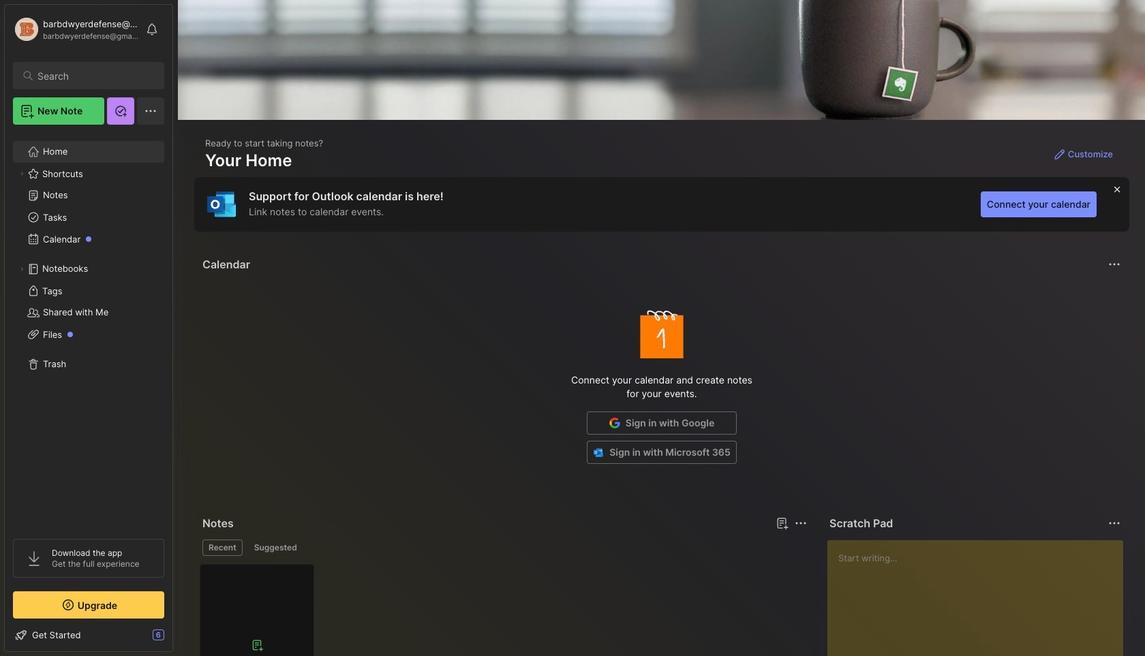 Task type: describe. For each thing, give the bounding box(es) containing it.
click to collapse image
[[172, 632, 182, 648]]

tree inside main 'element'
[[5, 133, 173, 527]]

Search text field
[[38, 70, 152, 83]]

2 more actions image from the top
[[1107, 516, 1123, 532]]

Account field
[[13, 16, 139, 43]]

Help and Learning task checklist field
[[5, 625, 173, 647]]

Start writing… text field
[[839, 541, 1123, 657]]



Task type: locate. For each thing, give the bounding box(es) containing it.
main element
[[0, 0, 177, 657]]

0 vertical spatial more actions image
[[1107, 256, 1123, 273]]

more actions image
[[793, 516, 810, 532]]

expand notebooks image
[[18, 265, 26, 274]]

More actions field
[[1106, 255, 1125, 274], [792, 514, 811, 533], [1106, 514, 1125, 533]]

tab list
[[203, 540, 806, 557]]

0 horizontal spatial tab
[[203, 540, 243, 557]]

None search field
[[38, 68, 152, 84]]

none search field inside main 'element'
[[38, 68, 152, 84]]

1 horizontal spatial tab
[[248, 540, 303, 557]]

2 tab from the left
[[248, 540, 303, 557]]

1 more actions image from the top
[[1107, 256, 1123, 273]]

tab
[[203, 540, 243, 557], [248, 540, 303, 557]]

1 tab from the left
[[203, 540, 243, 557]]

tree
[[5, 133, 173, 527]]

1 vertical spatial more actions image
[[1107, 516, 1123, 532]]

more actions image
[[1107, 256, 1123, 273], [1107, 516, 1123, 532]]



Task type: vqa. For each thing, say whether or not it's contained in the screenshot.
More actions Field
yes



